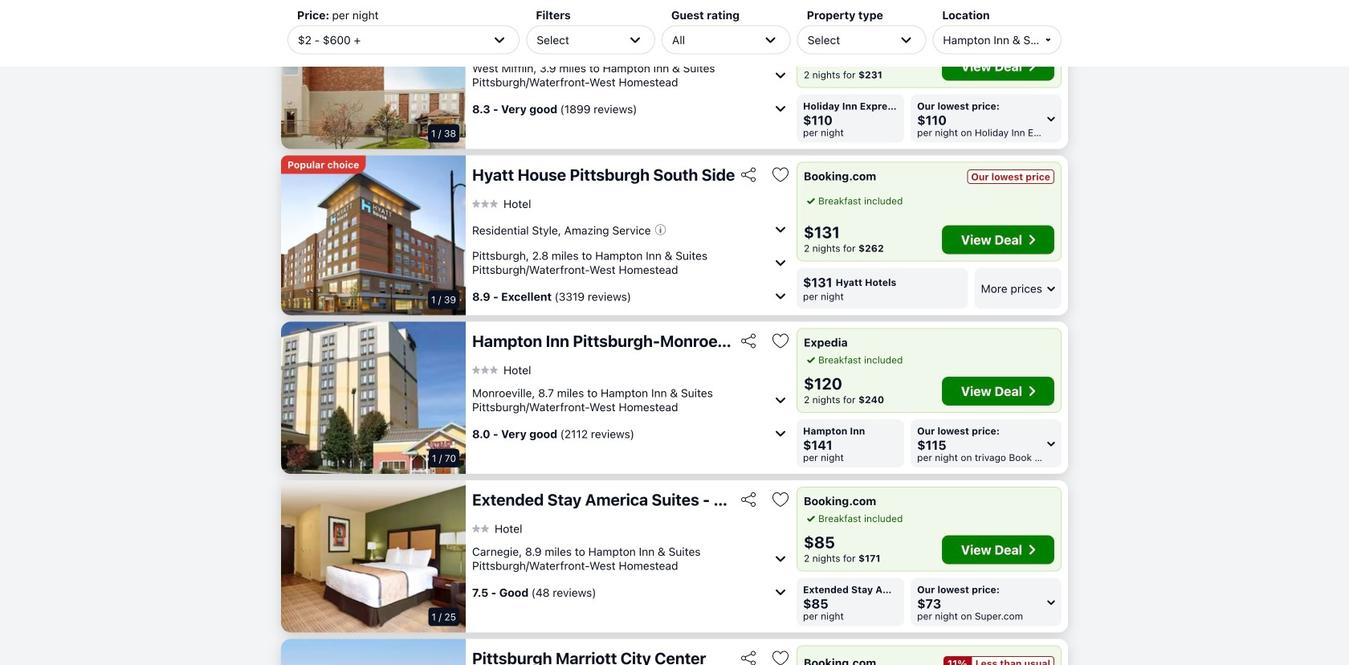 Task type: describe. For each thing, give the bounding box(es) containing it.
hampton inn pittsburgh-monroeville, (monroeville, usa) image
[[281, 322, 466, 474]]

hyatt house pittsburgh south side, (pittsburgh, usa) image
[[281, 155, 466, 315]]



Task type: vqa. For each thing, say whether or not it's contained in the screenshot.
Hyatt House Pittsburgh South Side, (Pittsburgh, USA) image
yes



Task type: locate. For each thing, give the bounding box(es) containing it.
pittsburgh marriott city center, (pittsburgh, usa) image
[[281, 639, 466, 665]]

extended stay america suites - pittsburgh - carnegie, (carnegie, usa) image
[[281, 480, 466, 633]]

holiday inn express & suites pittsburgh west mifflin, (west mifflin, usa) image
[[281, 0, 466, 149]]



